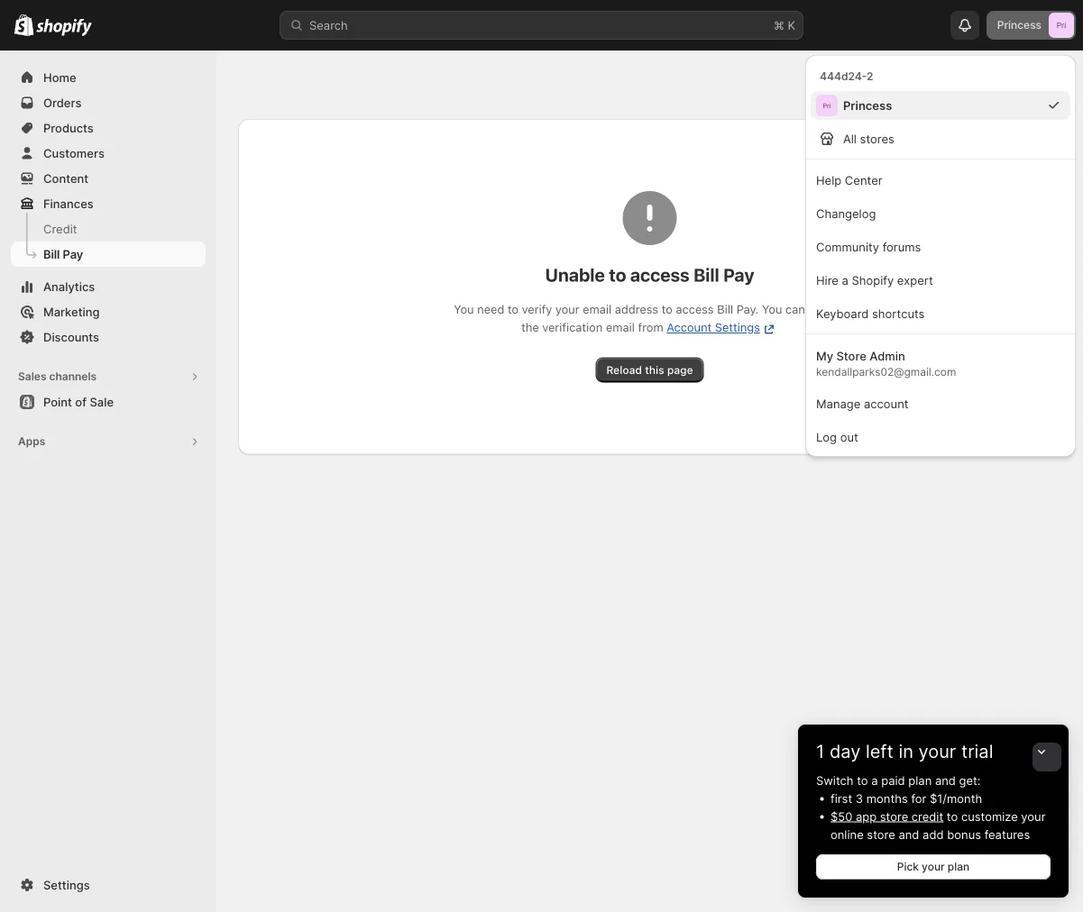 Task type: describe. For each thing, give the bounding box(es) containing it.
all stores link
[[811, 124, 1070, 153]]

orders
[[43, 96, 82, 110]]

hire a shopify expert
[[816, 273, 933, 287]]

and for store
[[899, 828, 919, 842]]

$50 app store credit link
[[831, 810, 944, 824]]

products
[[43, 121, 94, 135]]

to inside to customize your online store and add bonus features
[[947, 810, 958, 824]]

discounts
[[43, 330, 99, 344]]

hire a shopify expert link
[[811, 265, 1070, 295]]

community
[[816, 240, 879, 254]]

store
[[836, 349, 867, 363]]

home link
[[11, 65, 206, 90]]

shopify image
[[14, 14, 34, 36]]

kendallparks02@gmail.com
[[816, 366, 956, 379]]

apps
[[18, 435, 45, 448]]

finances link
[[11, 191, 206, 216]]

left
[[866, 741, 894, 763]]

search
[[309, 18, 348, 32]]

marketing
[[43, 305, 100, 319]]

log
[[816, 430, 837, 444]]

your inside 1 day left in your trial dropdown button
[[919, 741, 956, 763]]

of
[[75, 395, 87, 409]]

changelog link
[[811, 198, 1070, 228]]

3
[[856, 792, 863, 806]]

online
[[831, 828, 864, 842]]

apps button
[[11, 429, 206, 455]]

for
[[911, 792, 927, 806]]

log out button
[[811, 422, 1070, 452]]

bill pay link
[[11, 242, 206, 267]]

your inside pick your plan link
[[922, 861, 945, 874]]

sale
[[90, 395, 114, 409]]

log out
[[816, 430, 858, 444]]

finances
[[43, 197, 94, 211]]

shopify
[[852, 273, 894, 287]]

expert
[[897, 273, 933, 287]]

point of sale button
[[0, 390, 216, 415]]

marketing link
[[11, 299, 206, 325]]

1 day left in your trial
[[816, 741, 993, 763]]

community forums
[[816, 240, 921, 254]]

444d24-
[[820, 70, 867, 83]]

hire
[[816, 273, 839, 287]]

customize
[[961, 810, 1018, 824]]

my store admin kendallparks02@gmail.com
[[816, 349, 956, 379]]

channels
[[49, 370, 97, 383]]

help center
[[816, 173, 883, 187]]

sales
[[18, 370, 46, 383]]

point of sale link
[[11, 390, 206, 415]]

0 vertical spatial to
[[857, 774, 868, 788]]

1 horizontal spatial a
[[871, 774, 878, 788]]

a inside menu
[[842, 273, 849, 287]]

content
[[43, 171, 89, 185]]

$50 app store credit
[[831, 810, 944, 824]]

my
[[816, 349, 833, 363]]

get:
[[959, 774, 981, 788]]

sales channels button
[[11, 364, 206, 390]]

pick your plan
[[897, 861, 970, 874]]

account
[[864, 397, 909, 411]]

credit
[[43, 222, 77, 236]]

keyboard
[[816, 307, 869, 321]]

help
[[816, 173, 842, 187]]

discounts link
[[11, 325, 206, 350]]

shopify image
[[36, 18, 92, 36]]

1 day left in your trial button
[[798, 725, 1069, 763]]

point
[[43, 395, 72, 409]]

menu containing princess
[[805, 55, 1076, 457]]

settings
[[43, 878, 90, 892]]

manage
[[816, 397, 861, 411]]

bill
[[43, 247, 60, 261]]

bonus
[[947, 828, 981, 842]]

all
[[843, 132, 857, 146]]

all stores
[[843, 132, 894, 146]]



Task type: vqa. For each thing, say whether or not it's contained in the screenshot.
Pagination ELEMENT in the bottom of the page
no



Task type: locate. For each thing, give the bounding box(es) containing it.
1 vertical spatial store
[[867, 828, 895, 842]]

store inside to customize your online store and add bonus features
[[867, 828, 895, 842]]

credit
[[912, 810, 944, 824]]

first
[[831, 792, 852, 806]]

in
[[899, 741, 914, 763]]

store
[[880, 810, 908, 824], [867, 828, 895, 842]]

menu
[[805, 55, 1076, 457]]

1 vertical spatial princess
[[843, 98, 892, 112]]

1 vertical spatial and
[[899, 828, 919, 842]]

1 horizontal spatial princess
[[997, 18, 1042, 32]]

and inside to customize your online store and add bonus features
[[899, 828, 919, 842]]

a right hire
[[842, 273, 849, 287]]

princess left princess image
[[997, 18, 1042, 32]]

switch to a paid plan and get:
[[816, 774, 981, 788]]

stores
[[860, 132, 894, 146]]

1 day left in your trial element
[[798, 772, 1069, 898]]

home
[[43, 70, 76, 84]]

1 horizontal spatial to
[[947, 810, 958, 824]]

shortcuts
[[872, 307, 925, 321]]

admin
[[870, 349, 905, 363]]

credit link
[[11, 216, 206, 242]]

add
[[923, 828, 944, 842]]

pay
[[63, 247, 83, 261]]

your up features
[[1021, 810, 1046, 824]]

0 vertical spatial a
[[842, 273, 849, 287]]

your
[[919, 741, 956, 763], [1021, 810, 1046, 824], [922, 861, 945, 874]]

changelog
[[816, 207, 876, 221]]

sales channels
[[18, 370, 97, 383]]

bill pay
[[43, 247, 83, 261]]

1 horizontal spatial plan
[[948, 861, 970, 874]]

princess
[[997, 18, 1042, 32], [843, 98, 892, 112]]

to
[[857, 774, 868, 788], [947, 810, 958, 824]]

customers link
[[11, 141, 206, 166]]

2 vertical spatial your
[[922, 861, 945, 874]]

0 vertical spatial plan
[[908, 774, 932, 788]]

0 horizontal spatial and
[[899, 828, 919, 842]]

⌘ k
[[774, 18, 795, 32]]

plan
[[908, 774, 932, 788], [948, 861, 970, 874]]

paid
[[881, 774, 905, 788]]

months
[[866, 792, 908, 806]]

$50
[[831, 810, 853, 824]]

1 horizontal spatial and
[[935, 774, 956, 788]]

forums
[[883, 240, 921, 254]]

0 vertical spatial your
[[919, 741, 956, 763]]

products link
[[11, 115, 206, 141]]

help center link
[[811, 165, 1070, 195]]

orders link
[[11, 90, 206, 115]]

0 vertical spatial and
[[935, 774, 956, 788]]

444d24-2
[[820, 70, 873, 83]]

analytics link
[[11, 274, 206, 299]]

store down $50 app store credit
[[867, 828, 895, 842]]

princess image
[[816, 95, 838, 116]]

1 vertical spatial to
[[947, 810, 958, 824]]

keyboard shortcuts
[[816, 307, 925, 321]]

center
[[845, 173, 883, 187]]

switch
[[816, 774, 854, 788]]

point of sale
[[43, 395, 114, 409]]

0 horizontal spatial to
[[857, 774, 868, 788]]

app
[[856, 810, 877, 824]]

1 vertical spatial a
[[871, 774, 878, 788]]

a
[[842, 273, 849, 287], [871, 774, 878, 788]]

customers
[[43, 146, 105, 160]]

0 horizontal spatial princess
[[843, 98, 892, 112]]

settings link
[[11, 873, 206, 898]]

your right the pick
[[922, 861, 945, 874]]

and for plan
[[935, 774, 956, 788]]

to down $1/month
[[947, 810, 958, 824]]

to up 3 in the right bottom of the page
[[857, 774, 868, 788]]

and
[[935, 774, 956, 788], [899, 828, 919, 842]]

0 vertical spatial princess
[[997, 18, 1042, 32]]

0 vertical spatial store
[[880, 810, 908, 824]]

pick
[[897, 861, 919, 874]]

content link
[[11, 166, 206, 191]]

$1/month
[[930, 792, 982, 806]]

plan down the bonus
[[948, 861, 970, 874]]

⌘
[[774, 18, 784, 32]]

princess image
[[1049, 13, 1074, 38]]

0 horizontal spatial a
[[842, 273, 849, 287]]

pick your plan link
[[816, 855, 1051, 880]]

store down months
[[880, 810, 908, 824]]

1
[[816, 741, 825, 763]]

your right in
[[919, 741, 956, 763]]

day
[[830, 741, 861, 763]]

and left add
[[899, 828, 919, 842]]

manage account
[[816, 397, 909, 411]]

2
[[867, 70, 873, 83]]

community forums link
[[811, 232, 1070, 262]]

and up $1/month
[[935, 774, 956, 788]]

plan up for
[[908, 774, 932, 788]]

princess inside menu
[[843, 98, 892, 112]]

analytics
[[43, 280, 95, 294]]

first 3 months for $1/month
[[831, 792, 982, 806]]

manage account link
[[811, 389, 1070, 418]]

a left "paid"
[[871, 774, 878, 788]]

princess down 2
[[843, 98, 892, 112]]

to customize your online store and add bonus features
[[831, 810, 1046, 842]]

k
[[788, 18, 795, 32]]

1 vertical spatial your
[[1021, 810, 1046, 824]]

features
[[984, 828, 1030, 842]]

keyboard shortcuts button
[[811, 299, 1070, 328]]

your inside to customize your online store and add bonus features
[[1021, 810, 1046, 824]]

1 vertical spatial plan
[[948, 861, 970, 874]]

0 horizontal spatial plan
[[908, 774, 932, 788]]



